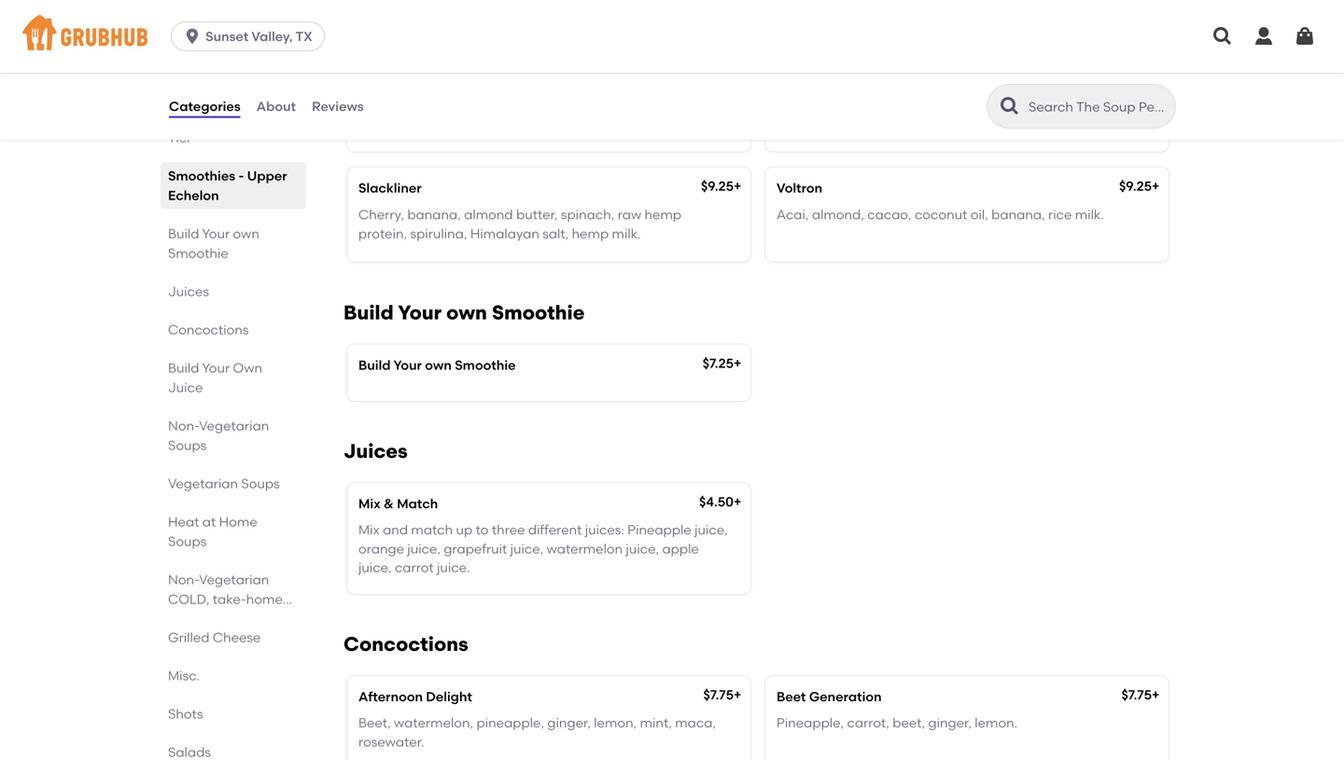 Task type: vqa. For each thing, say whether or not it's contained in the screenshot.
Juices:
yes



Task type: describe. For each thing, give the bounding box(es) containing it.
$7.75 for beet, watermelon, pineapple, ginger, lemon, mint, maca, rosewater.
[[704, 688, 734, 703]]

0 vertical spatial juices
[[168, 284, 209, 300]]

own
[[233, 360, 262, 376]]

0 horizontal spatial hemp
[[572, 226, 609, 242]]

spirulina, inside cherry, banana, almond butter, spinach, raw hemp protein, spirulina, himalayan salt, hemp milk.
[[410, 226, 467, 242]]

+ for pineapple, carrot, beet, ginger, lemon.
[[1152, 688, 1160, 703]]

salt, inside cherry, banana, almond butter, spinach, raw hemp protein, spirulina, himalayan salt, hemp milk.
[[543, 226, 569, 242]]

1 horizontal spatial milk.
[[1075, 207, 1104, 223]]

non-vegetarian soups
[[168, 418, 269, 454]]

vegetarian for non-vegetarian soups
[[199, 418, 269, 434]]

svg image inside 'sunset valley, tx' button
[[183, 27, 202, 46]]

voltron
[[777, 180, 823, 196]]

0 vertical spatial build your own smoothie
[[168, 226, 259, 261]]

smoothies for echelon
[[168, 168, 235, 184]]

1 vertical spatial cacao,
[[868, 207, 912, 223]]

beet generation
[[777, 689, 882, 705]]

different
[[528, 523, 582, 538]]

cheese
[[213, 630, 261, 646]]

carrot,
[[847, 716, 890, 732]]

smoothies - upper echelon
[[168, 168, 287, 204]]

sumac,
[[515, 80, 561, 96]]

Search The Soup Peddler search field
[[1027, 98, 1170, 116]]

at
[[202, 514, 216, 530]]

2 horizontal spatial svg image
[[1294, 25, 1317, 48]]

tier
[[168, 130, 192, 146]]

date,
[[1059, 80, 1093, 96]]

tx
[[296, 28, 313, 44]]

up
[[456, 523, 473, 538]]

protein,
[[359, 226, 407, 242]]

raspberry,
[[843, 80, 907, 96]]

cherry, pistachio, tahini, sumac, himalayan salt, banana, coconut water.
[[359, 80, 719, 115]]

spirulina, inside 'blueberry, raspberry, cauliflower, raw cacao, date, blue spirulina, maca, almond butter, raw coconut oil, coconut water.'
[[777, 99, 834, 115]]

categories
[[169, 98, 241, 114]]

and
[[383, 523, 408, 538]]

+ for beet, watermelon, pineapple, ginger, lemon, mint, maca, rosewater.
[[734, 688, 742, 703]]

- for second
[[238, 110, 243, 126]]

ginger, for lemon.
[[929, 716, 972, 732]]

soups inside heat at home soups
[[168, 534, 207, 550]]

2 vertical spatial build your own smoothie
[[359, 358, 516, 374]]

blueberry, raspberry, cauliflower, raw cacao, date, blue spirulina, maca, almond butter, raw coconut oil, coconut water.
[[777, 80, 1133, 133]]

pineapple
[[628, 523, 692, 538]]

build your own juice
[[168, 360, 262, 396]]

pineapple, carrot, beet, ginger, lemon.
[[777, 716, 1018, 732]]

water. inside 'blueberry, raspberry, cauliflower, raw cacao, date, blue spirulina, maca, almond butter, raw coconut oil, coconut water.'
[[777, 118, 816, 133]]

cherry, for cherry, banana, almond butter, spinach, raw hemp protein, spirulina, himalayan salt, hemp milk.
[[359, 207, 404, 223]]

water. inside cherry, pistachio, tahini, sumac, himalayan salt, banana, coconut water.
[[414, 99, 453, 115]]

search icon image
[[999, 95, 1022, 118]]

sunset valley, tx button
[[171, 21, 332, 51]]

$9.25 for acai, almond, cacao, coconut oil, banana, rice milk.
[[1119, 178, 1152, 194]]

build inside build your own juice
[[168, 360, 199, 376]]

beet,
[[893, 716, 925, 732]]

ginger, for lemon,
[[548, 716, 591, 732]]

watermelon,
[[394, 716, 474, 732]]

lemon.
[[975, 716, 1018, 732]]

$7.75 + for pineapple, carrot, beet, ginger, lemon.
[[1122, 688, 1160, 703]]

misc.
[[168, 669, 200, 684]]

rosewater.
[[359, 735, 424, 751]]

mint,
[[640, 716, 672, 732]]

pistachio,
[[407, 80, 469, 96]]

1 vertical spatial juices
[[344, 440, 408, 463]]

lemon,
[[594, 716, 637, 732]]

coconut inside cherry, pistachio, tahini, sumac, himalayan salt, banana, coconut water.
[[359, 99, 411, 115]]

match
[[411, 523, 453, 538]]

beet, watermelon, pineapple, ginger, lemon, mint, maca, rosewater.
[[359, 716, 716, 751]]

shots
[[168, 707, 203, 723]]

slackliner
[[359, 180, 422, 196]]

home
[[219, 514, 257, 530]]

milk. inside cherry, banana, almond butter, spinach, raw hemp protein, spirulina, himalayan salt, hemp milk.
[[612, 226, 641, 242]]

juice.
[[437, 560, 470, 576]]

bags
[[168, 612, 200, 627]]

pineapple,
[[777, 716, 844, 732]]

smoothie inside build your own smoothie
[[168, 246, 229, 261]]

mix for mix & match
[[359, 496, 381, 512]]

0 horizontal spatial oil,
[[971, 207, 989, 223]]

afternoon
[[359, 689, 423, 705]]

carrot
[[395, 560, 434, 576]]

2 horizontal spatial banana,
[[992, 207, 1045, 223]]

delight
[[426, 689, 472, 705]]

blueberry,
[[777, 80, 840, 96]]

sunset valley, tx
[[206, 28, 313, 44]]

1 vertical spatial vegetarian
[[168, 476, 238, 492]]

about
[[256, 98, 296, 114]]

+ for cherry, banana, almond butter, spinach, raw hemp protein, spirulina, himalayan salt, hemp milk.
[[734, 178, 742, 194]]

generation
[[809, 689, 882, 705]]

$4.50
[[699, 494, 734, 510]]

banana, inside cherry, banana, almond butter, spinach, raw hemp protein, spirulina, himalayan salt, hemp milk.
[[407, 207, 461, 223]]

salt, inside cherry, pistachio, tahini, sumac, himalayan salt, banana, coconut water.
[[636, 80, 662, 96]]

orange
[[359, 541, 404, 557]]

smoothies - second tier
[[168, 110, 295, 146]]

himalayan inside cherry, pistachio, tahini, sumac, himalayan salt, banana, coconut water.
[[564, 80, 633, 96]]

non- for non-vegetarian soups
[[168, 418, 199, 434]]

raw inside cherry, banana, almond butter, spinach, raw hemp protein, spirulina, himalayan salt, hemp milk.
[[618, 207, 642, 223]]

butter, inside cherry, banana, almond butter, spinach, raw hemp protein, spirulina, himalayan salt, hemp milk.
[[516, 207, 558, 223]]

your inside build your own juice
[[202, 360, 230, 376]]



Task type: locate. For each thing, give the bounding box(es) containing it.
smoothies
[[168, 110, 235, 126], [168, 168, 235, 184]]

milk. right rice
[[1075, 207, 1104, 223]]

himalayan inside cherry, banana, almond butter, spinach, raw hemp protein, spirulina, himalayan salt, hemp milk.
[[470, 226, 540, 242]]

0 horizontal spatial $7.75
[[704, 688, 734, 703]]

grapefruit
[[444, 541, 507, 557]]

1 vertical spatial raw
[[977, 99, 1000, 115]]

mix & match
[[359, 496, 438, 512]]

smoothies inside smoothies - upper echelon
[[168, 168, 235, 184]]

tahini,
[[472, 80, 511, 96]]

hemp right spinach,
[[645, 207, 682, 223]]

to
[[476, 523, 489, 538]]

almond
[[880, 99, 929, 115], [464, 207, 513, 223]]

about button
[[256, 73, 297, 140]]

smoothies for tier
[[168, 110, 235, 126]]

$9.25 for cherry, banana, almond butter, spinach, raw hemp protein, spirulina, himalayan salt, hemp milk.
[[701, 178, 734, 194]]

second
[[247, 110, 295, 126]]

cauliflower,
[[910, 80, 982, 96]]

1 horizontal spatial $7.75
[[1122, 688, 1152, 703]]

+ for mix and match up to three different juices: pineapple juice, orange juice, grapefruit juice, watermelon juice, apple juice, carrot juice.
[[734, 494, 742, 510]]

vegetarian
[[199, 418, 269, 434], [168, 476, 238, 492], [199, 572, 269, 588]]

1 horizontal spatial butter,
[[932, 99, 973, 115]]

2 $9.25 + from the left
[[1119, 178, 1160, 194]]

0 vertical spatial own
[[233, 226, 259, 242]]

1 vertical spatial spirulina,
[[410, 226, 467, 242]]

0 horizontal spatial $7.75 +
[[704, 688, 742, 703]]

svg image right svg image
[[1294, 25, 1317, 48]]

cacao, right almond,
[[868, 207, 912, 223]]

maca,
[[675, 716, 716, 732]]

non- inside non-vegetarian soups
[[168, 418, 199, 434]]

heat
[[168, 514, 199, 530]]

oil, down date,
[[1059, 99, 1077, 115]]

2 vertical spatial soups
[[168, 534, 207, 550]]

butter, down cauliflower,
[[932, 99, 973, 115]]

1 $7.75 from the left
[[704, 688, 734, 703]]

cold,
[[168, 592, 210, 608]]

spirulina,
[[777, 99, 834, 115], [410, 226, 467, 242]]

1 vertical spatial water.
[[777, 118, 816, 133]]

0 vertical spatial milk.
[[1075, 207, 1104, 223]]

0 horizontal spatial water.
[[414, 99, 453, 115]]

1 horizontal spatial cacao,
[[1012, 80, 1056, 96]]

cherry, inside cherry, pistachio, tahini, sumac, himalayan salt, banana, coconut water.
[[359, 80, 404, 96]]

1 horizontal spatial hemp
[[645, 207, 682, 223]]

1 vertical spatial smoothies
[[168, 168, 235, 184]]

cherry, inside cherry, banana, almond butter, spinach, raw hemp protein, spirulina, himalayan salt, hemp milk.
[[359, 207, 404, 223]]

svg image
[[1212, 25, 1234, 48], [1294, 25, 1317, 48], [183, 27, 202, 46]]

2 non- from the top
[[168, 572, 199, 588]]

banana, inside cherry, pistachio, tahini, sumac, himalayan salt, banana, coconut water.
[[666, 80, 719, 96]]

spirulina, right the protein,
[[410, 226, 467, 242]]

own inside build your own smoothie
[[233, 226, 259, 242]]

0 vertical spatial water.
[[414, 99, 453, 115]]

non- inside non-vegetarian cold, take-home bags grilled cheese
[[168, 572, 199, 588]]

raw
[[985, 80, 1009, 96], [977, 99, 1000, 115], [618, 207, 642, 223]]

0 horizontal spatial juices
[[168, 284, 209, 300]]

0 vertical spatial cacao,
[[1012, 80, 1056, 96]]

ginger, inside beet, watermelon, pineapple, ginger, lemon, mint, maca, rosewater.
[[548, 716, 591, 732]]

cacao, left date,
[[1012, 80, 1056, 96]]

1 horizontal spatial $9.25 +
[[1119, 178, 1160, 194]]

mix for mix and match up to three different juices: pineapple juice, orange juice, grapefruit juice, watermelon juice, apple juice, carrot juice.
[[359, 523, 380, 538]]

juice
[[168, 380, 203, 396]]

- for upper
[[239, 168, 244, 184]]

1 vertical spatial smoothie
[[492, 301, 585, 325]]

1 horizontal spatial spirulina,
[[777, 99, 834, 115]]

1 vertical spatial hemp
[[572, 226, 609, 242]]

0 vertical spatial mix
[[359, 496, 381, 512]]

0 vertical spatial oil,
[[1059, 99, 1077, 115]]

build
[[168, 226, 199, 242], [344, 301, 394, 325], [359, 358, 391, 374], [168, 360, 199, 376]]

build inside build your own smoothie
[[168, 226, 199, 242]]

1 vertical spatial own
[[446, 301, 487, 325]]

1 cherry, from the top
[[359, 80, 404, 96]]

$7.75 + for beet, watermelon, pineapple, ginger, lemon, mint, maca, rosewater.
[[704, 688, 742, 703]]

blue
[[1096, 80, 1123, 96]]

svg image
[[1253, 25, 1275, 48]]

2 $7.75 + from the left
[[1122, 688, 1160, 703]]

1 horizontal spatial ginger,
[[929, 716, 972, 732]]

juices:
[[585, 523, 625, 538]]

&
[[384, 496, 394, 512]]

your inside build your own smoothie
[[202, 226, 230, 242]]

juice, down $4.50
[[695, 523, 728, 538]]

juices
[[168, 284, 209, 300], [344, 440, 408, 463]]

juice, down three at the left bottom
[[510, 541, 544, 557]]

banana,
[[666, 80, 719, 96], [407, 207, 461, 223], [992, 207, 1045, 223]]

main navigation navigation
[[0, 0, 1345, 73]]

1 vertical spatial concoctions
[[344, 633, 469, 657]]

juice,
[[695, 523, 728, 538], [407, 541, 441, 557], [510, 541, 544, 557], [626, 541, 659, 557], [359, 560, 392, 576]]

reviews
[[312, 98, 364, 114]]

mix inside mix and match up to three different juices: pineapple juice, orange juice, grapefruit juice, watermelon juice, apple juice, carrot juice.
[[359, 523, 380, 538]]

soups up vegetarian soups
[[168, 438, 207, 454]]

raw right spinach,
[[618, 207, 642, 223]]

0 horizontal spatial $9.25 +
[[701, 178, 742, 194]]

vegetarian soups
[[168, 476, 280, 492]]

0 vertical spatial hemp
[[645, 207, 682, 223]]

juices up & on the bottom
[[344, 440, 408, 463]]

$7.75 +
[[704, 688, 742, 703], [1122, 688, 1160, 703]]

cherry, pistachio, tahini, sumac, himalayan salt, banana, coconut water. button
[[347, 41, 751, 152]]

soups
[[168, 438, 207, 454], [241, 476, 280, 492], [168, 534, 207, 550]]

non- up cold,
[[168, 572, 199, 588]]

- inside 'smoothies - second tier'
[[238, 110, 243, 126]]

1 non- from the top
[[168, 418, 199, 434]]

0 vertical spatial raw
[[985, 80, 1009, 96]]

$9.25 + down search the soup peddler search field
[[1119, 178, 1160, 194]]

reviews button
[[311, 73, 365, 140]]

non-vegetarian cold, take-home bags grilled cheese
[[168, 572, 283, 646]]

salt,
[[636, 80, 662, 96], [543, 226, 569, 242]]

1 horizontal spatial svg image
[[1212, 25, 1234, 48]]

0 vertical spatial salt,
[[636, 80, 662, 96]]

butter, left spinach,
[[516, 207, 558, 223]]

milk. down spinach,
[[612, 226, 641, 242]]

ginger,
[[548, 716, 591, 732], [929, 716, 972, 732]]

banana, left rice
[[992, 207, 1045, 223]]

1 ginger, from the left
[[548, 716, 591, 732]]

take-
[[213, 592, 246, 608]]

1 horizontal spatial salt,
[[636, 80, 662, 96]]

0 horizontal spatial banana,
[[407, 207, 461, 223]]

0 vertical spatial smoothies
[[168, 110, 235, 126]]

1 horizontal spatial $9.25
[[1119, 178, 1152, 194]]

1 vertical spatial almond
[[464, 207, 513, 223]]

blueberry, raspberry, cauliflower, raw cacao, date, blue spirulina, maca, almond butter, raw coconut oil, coconut water. button
[[766, 41, 1169, 152]]

concoctions up build your own juice
[[168, 322, 249, 338]]

butter, inside 'blueberry, raspberry, cauliflower, raw cacao, date, blue spirulina, maca, almond butter, raw coconut oil, coconut water.'
[[932, 99, 973, 115]]

juice, down orange
[[359, 560, 392, 576]]

2 vertical spatial vegetarian
[[199, 572, 269, 588]]

2 vertical spatial own
[[425, 358, 452, 374]]

mix up orange
[[359, 523, 380, 538]]

acai, almond, cacao, coconut oil, banana, rice milk.
[[777, 207, 1104, 223]]

svg image left the sunset
[[183, 27, 202, 46]]

beet,
[[359, 716, 391, 732]]

$9.25 + for acai, almond, cacao, coconut oil, banana, rice milk.
[[1119, 178, 1160, 194]]

ginger, right beet,
[[929, 716, 972, 732]]

non- for non-vegetarian cold, take-home bags grilled cheese
[[168, 572, 199, 588]]

0 vertical spatial -
[[238, 110, 243, 126]]

0 horizontal spatial almond
[[464, 207, 513, 223]]

vegetarian inside non-vegetarian cold, take-home bags grilled cheese
[[199, 572, 269, 588]]

0 horizontal spatial svg image
[[183, 27, 202, 46]]

raw down cauliflower,
[[977, 99, 1000, 115]]

1 vertical spatial soups
[[241, 476, 280, 492]]

0 vertical spatial smoothie
[[168, 246, 229, 261]]

0 vertical spatial soups
[[168, 438, 207, 454]]

match
[[397, 496, 438, 512]]

0 vertical spatial almond
[[880, 99, 929, 115]]

1 horizontal spatial juices
[[344, 440, 408, 463]]

2 vertical spatial smoothie
[[455, 358, 516, 374]]

1 smoothies from the top
[[168, 110, 235, 126]]

juice, down pineapple
[[626, 541, 659, 557]]

1 mix from the top
[[359, 496, 381, 512]]

0 horizontal spatial butter,
[[516, 207, 558, 223]]

cacao,
[[1012, 80, 1056, 96], [868, 207, 912, 223]]

2 mix from the top
[[359, 523, 380, 538]]

1 horizontal spatial banana,
[[666, 80, 719, 96]]

1 vertical spatial build your own smoothie
[[344, 301, 585, 325]]

0 vertical spatial spirulina,
[[777, 99, 834, 115]]

pineapple,
[[477, 716, 544, 732]]

$4.50 +
[[699, 494, 742, 510]]

1 vertical spatial cherry,
[[359, 207, 404, 223]]

mix and match up to three different juices: pineapple juice, orange juice, grapefruit juice, watermelon juice, apple juice, carrot juice.
[[359, 523, 728, 576]]

spinach,
[[561, 207, 615, 223]]

0 horizontal spatial milk.
[[612, 226, 641, 242]]

0 horizontal spatial salt,
[[543, 226, 569, 242]]

1 $7.75 + from the left
[[704, 688, 742, 703]]

$9.25 + for cherry, banana, almond butter, spinach, raw hemp protein, spirulina, himalayan salt, hemp milk.
[[701, 178, 742, 194]]

afternoon delight
[[359, 689, 472, 705]]

1 vertical spatial mix
[[359, 523, 380, 538]]

0 vertical spatial himalayan
[[564, 80, 633, 96]]

2 $7.75 from the left
[[1122, 688, 1152, 703]]

maca,
[[837, 99, 877, 115]]

soups inside non-vegetarian soups
[[168, 438, 207, 454]]

1 vertical spatial oil,
[[971, 207, 989, 223]]

$9.25 down search the soup peddler search field
[[1119, 178, 1152, 194]]

$7.75 for pineapple, carrot, beet, ginger, lemon.
[[1122, 688, 1152, 703]]

water. down pistachio,
[[414, 99, 453, 115]]

acai,
[[777, 207, 809, 223]]

oil, left rice
[[971, 207, 989, 223]]

almond inside cherry, banana, almond butter, spinach, raw hemp protein, spirulina, himalayan salt, hemp milk.
[[464, 207, 513, 223]]

2 cherry, from the top
[[359, 207, 404, 223]]

0 vertical spatial cherry,
[[359, 80, 404, 96]]

0 horizontal spatial $9.25
[[701, 178, 734, 194]]

build your own smoothie
[[168, 226, 259, 261], [344, 301, 585, 325], [359, 358, 516, 374]]

smoothies up echelon
[[168, 168, 235, 184]]

three
[[492, 523, 525, 538]]

0 horizontal spatial cacao,
[[868, 207, 912, 223]]

1 horizontal spatial almond
[[880, 99, 929, 115]]

$7.25
[[703, 356, 734, 372]]

smoothies up tier in the left top of the page
[[168, 110, 235, 126]]

cherry, for cherry, pistachio, tahini, sumac, himalayan salt, banana, coconut water.
[[359, 80, 404, 96]]

svg image left svg image
[[1212, 25, 1234, 48]]

smoothies inside 'smoothies - second tier'
[[168, 110, 235, 126]]

raw right cauliflower,
[[985, 80, 1009, 96]]

2 vertical spatial raw
[[618, 207, 642, 223]]

upper
[[247, 168, 287, 184]]

0 horizontal spatial himalayan
[[470, 226, 540, 242]]

cherry, up the protein,
[[359, 207, 404, 223]]

+ for acai, almond, cacao, coconut oil, banana, rice milk.
[[1152, 178, 1160, 194]]

apple
[[662, 541, 699, 557]]

ginger, left lemon,
[[548, 716, 591, 732]]

salt, down spinach,
[[543, 226, 569, 242]]

banana, down slackliner
[[407, 207, 461, 223]]

beet
[[777, 689, 806, 705]]

0 vertical spatial butter,
[[932, 99, 973, 115]]

juice, down match
[[407, 541, 441, 557]]

0 vertical spatial non-
[[168, 418, 199, 434]]

0 horizontal spatial spirulina,
[[410, 226, 467, 242]]

- left second
[[238, 110, 243, 126]]

juices up build your own juice
[[168, 284, 209, 300]]

0 horizontal spatial ginger,
[[548, 716, 591, 732]]

salt, down main navigation navigation
[[636, 80, 662, 96]]

cacao, inside 'blueberry, raspberry, cauliflower, raw cacao, date, blue spirulina, maca, almond butter, raw coconut oil, coconut water.'
[[1012, 80, 1056, 96]]

1 horizontal spatial oil,
[[1059, 99, 1077, 115]]

home
[[246, 592, 283, 608]]

mix
[[359, 496, 381, 512], [359, 523, 380, 538]]

butter,
[[932, 99, 973, 115], [516, 207, 558, 223]]

+
[[734, 178, 742, 194], [1152, 178, 1160, 194], [734, 356, 742, 372], [734, 494, 742, 510], [734, 688, 742, 703], [1152, 688, 1160, 703]]

banana, down main navigation navigation
[[666, 80, 719, 96]]

0 vertical spatial vegetarian
[[199, 418, 269, 434]]

1 horizontal spatial concoctions
[[344, 633, 469, 657]]

soups down the 'heat'
[[168, 534, 207, 550]]

1 $9.25 from the left
[[701, 178, 734, 194]]

cherry, up reviews
[[359, 80, 404, 96]]

sunset
[[206, 28, 249, 44]]

concoctions up afternoon delight
[[344, 633, 469, 657]]

watermelon
[[547, 541, 623, 557]]

1 vertical spatial non-
[[168, 572, 199, 588]]

oil, inside 'blueberry, raspberry, cauliflower, raw cacao, date, blue spirulina, maca, almond butter, raw coconut oil, coconut water.'
[[1059, 99, 1077, 115]]

1 horizontal spatial $7.75 +
[[1122, 688, 1160, 703]]

2 ginger, from the left
[[929, 716, 972, 732]]

mix left & on the bottom
[[359, 496, 381, 512]]

heat at home soups
[[168, 514, 257, 550]]

1 vertical spatial -
[[239, 168, 244, 184]]

- left upper
[[239, 168, 244, 184]]

hemp down spinach,
[[572, 226, 609, 242]]

vegetarian up 'take-'
[[199, 572, 269, 588]]

1 vertical spatial salt,
[[543, 226, 569, 242]]

cherry,
[[359, 80, 404, 96], [359, 207, 404, 223]]

echelon
[[168, 188, 219, 204]]

soups up home
[[241, 476, 280, 492]]

grilled
[[168, 630, 210, 646]]

$9.25 left voltron
[[701, 178, 734, 194]]

$9.25 + left voltron
[[701, 178, 742, 194]]

1 $9.25 + from the left
[[701, 178, 742, 194]]

cherry, banana, almond butter, spinach, raw hemp protein, spirulina, himalayan salt, hemp milk.
[[359, 207, 682, 242]]

vegetarian for non-vegetarian cold, take-home bags grilled cheese
[[199, 572, 269, 588]]

$7.75
[[704, 688, 734, 703], [1122, 688, 1152, 703]]

2 smoothies from the top
[[168, 168, 235, 184]]

1 horizontal spatial himalayan
[[564, 80, 633, 96]]

- inside smoothies - upper echelon
[[239, 168, 244, 184]]

0 horizontal spatial concoctions
[[168, 322, 249, 338]]

1 vertical spatial milk.
[[612, 226, 641, 242]]

2 $9.25 from the left
[[1119, 178, 1152, 194]]

almond inside 'blueberry, raspberry, cauliflower, raw cacao, date, blue spirulina, maca, almond butter, raw coconut oil, coconut water.'
[[880, 99, 929, 115]]

almond,
[[812, 207, 865, 223]]

spirulina, down blueberry,
[[777, 99, 834, 115]]

non- down juice
[[168, 418, 199, 434]]

categories button
[[168, 73, 242, 140]]

water. down blueberry,
[[777, 118, 816, 133]]

rice
[[1049, 207, 1072, 223]]

1 vertical spatial butter,
[[516, 207, 558, 223]]

valley,
[[252, 28, 293, 44]]

vegetarian up 'at' at the left of page
[[168, 476, 238, 492]]

$9.25 +
[[701, 178, 742, 194], [1119, 178, 1160, 194]]

0 vertical spatial concoctions
[[168, 322, 249, 338]]

1 horizontal spatial water.
[[777, 118, 816, 133]]

$7.25 +
[[703, 356, 742, 372]]

1 vertical spatial himalayan
[[470, 226, 540, 242]]

vegetarian inside non-vegetarian soups
[[199, 418, 269, 434]]

vegetarian down build your own juice
[[199, 418, 269, 434]]



